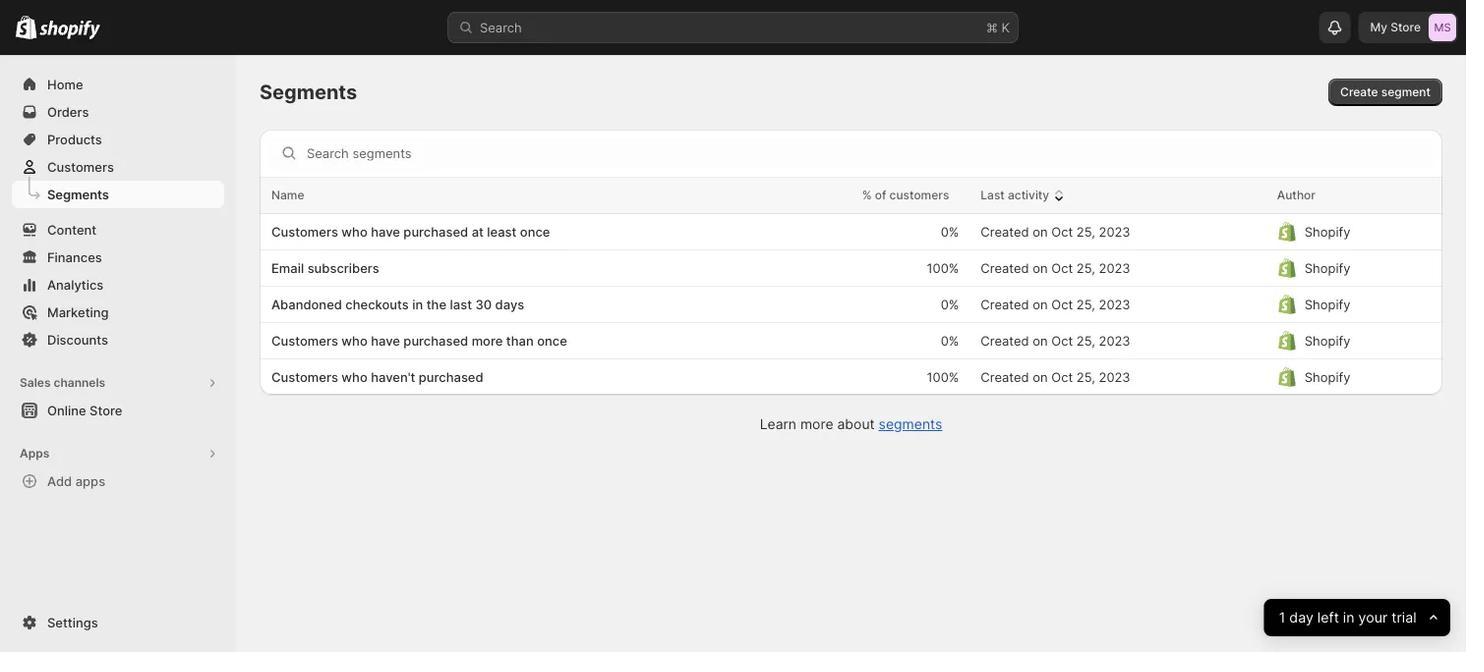 Task type: describe. For each thing, give the bounding box(es) containing it.
apps
[[75, 474, 105, 489]]

oct for least
[[1051, 224, 1073, 239]]

name
[[271, 188, 304, 203]]

customers for customers who have purchased more than once
[[271, 333, 338, 349]]

marketing link
[[12, 299, 224, 326]]

have for at
[[371, 224, 400, 239]]

the
[[426, 297, 447, 312]]

5 shopify from the top
[[1305, 370, 1351, 385]]

create segment link
[[1329, 79, 1443, 106]]

% of customers
[[862, 188, 949, 203]]

settings
[[47, 616, 98, 631]]

segment
[[1381, 85, 1431, 99]]

my store
[[1370, 20, 1421, 34]]

online
[[47, 403, 86, 418]]

2023 for 30
[[1099, 297, 1131, 312]]

1 day left in your trial button
[[1264, 600, 1450, 637]]

abandoned
[[271, 297, 342, 312]]

created on oct 25, 2023 for least
[[981, 224, 1131, 239]]

2 on from the top
[[1033, 261, 1048, 276]]

100% for customers who haven't purchased
[[927, 370, 959, 385]]

orders link
[[12, 98, 224, 126]]

oct for 30
[[1051, 297, 1073, 312]]

0 horizontal spatial in
[[412, 297, 423, 312]]

abandoned checkouts in the last 30 days
[[271, 297, 524, 312]]

discounts
[[47, 332, 108, 348]]

subscribers
[[307, 261, 379, 276]]

purchased for at
[[404, 224, 468, 239]]

customers who haven't purchased
[[271, 370, 483, 385]]

my store image
[[1429, 14, 1456, 41]]

last activity
[[981, 188, 1049, 203]]

1 horizontal spatial more
[[800, 416, 833, 433]]

5 oct from the top
[[1051, 370, 1073, 385]]

create segment
[[1340, 85, 1431, 99]]

k
[[1002, 20, 1010, 35]]

store for my store
[[1391, 20, 1421, 34]]

sales channels
[[20, 376, 105, 390]]

who for customers who haven't purchased
[[342, 370, 368, 385]]

products link
[[12, 126, 224, 153]]

2023 for least
[[1099, 224, 1131, 239]]

last
[[981, 188, 1005, 203]]

created on oct 25, 2023 for 30
[[981, 297, 1131, 312]]

created for least
[[981, 224, 1029, 239]]

about
[[837, 416, 875, 433]]

customers who have purchased at least once link
[[271, 222, 765, 242]]

0 vertical spatial more
[[472, 333, 503, 349]]

created for than
[[981, 333, 1029, 349]]

store for online store
[[90, 403, 122, 418]]

email
[[271, 261, 304, 276]]

least
[[487, 224, 517, 239]]

⌘ k
[[986, 20, 1010, 35]]

1 day left in your trial
[[1279, 610, 1417, 627]]

haven't
[[371, 370, 415, 385]]

trial
[[1392, 610, 1417, 627]]

5 on from the top
[[1033, 370, 1048, 385]]

100% for email subscribers
[[927, 261, 959, 276]]

in inside dropdown button
[[1343, 610, 1355, 627]]

0% for customers who have purchased more than once
[[941, 333, 959, 349]]

your
[[1359, 610, 1388, 627]]

0% for customers who have purchased at least once
[[941, 224, 959, 239]]

2023 for than
[[1099, 333, 1131, 349]]

apps button
[[12, 441, 224, 468]]

shopify for than
[[1305, 333, 1351, 349]]

customers for customers who haven't purchased
[[271, 370, 338, 385]]

customers for customers who have purchased at least once
[[271, 224, 338, 239]]

created on oct 25, 2023 for than
[[981, 333, 1131, 349]]

home link
[[12, 71, 224, 98]]

created for 30
[[981, 297, 1029, 312]]

2 25, from the top
[[1077, 261, 1095, 276]]

analytics
[[47, 277, 104, 293]]

customers who have purchased more than once
[[271, 333, 567, 349]]

discounts link
[[12, 326, 224, 354]]

5 created on oct 25, 2023 from the top
[[981, 370, 1131, 385]]

0% for abandoned checkouts in the last 30 days
[[941, 297, 959, 312]]

1 vertical spatial segments
[[47, 187, 109, 202]]

checkouts
[[345, 297, 409, 312]]

online store button
[[0, 397, 236, 425]]

channels
[[54, 376, 105, 390]]

2 created from the top
[[981, 261, 1029, 276]]

customers who have purchased more than once link
[[271, 331, 765, 351]]

1
[[1279, 610, 1286, 627]]

add apps
[[47, 474, 105, 489]]

customers link
[[12, 153, 224, 181]]

⌘
[[986, 20, 998, 35]]

2 oct from the top
[[1051, 261, 1073, 276]]

content
[[47, 222, 97, 237]]



Task type: vqa. For each thing, say whether or not it's contained in the screenshot.


Task type: locate. For each thing, give the bounding box(es) containing it.
1 vertical spatial 0%
[[941, 297, 959, 312]]

in left the the
[[412, 297, 423, 312]]

1 vertical spatial have
[[371, 333, 400, 349]]

3 0% from the top
[[941, 333, 959, 349]]

0 vertical spatial 0%
[[941, 224, 959, 239]]

than
[[506, 333, 534, 349]]

home
[[47, 77, 83, 92]]

0 horizontal spatial segments
[[47, 187, 109, 202]]

shopify for least
[[1305, 224, 1351, 239]]

2 vertical spatial who
[[342, 370, 368, 385]]

100%
[[927, 261, 959, 276], [927, 370, 959, 385]]

2 created on oct 25, 2023 from the top
[[981, 261, 1131, 276]]

100% up segments at the right
[[927, 370, 959, 385]]

have
[[371, 224, 400, 239], [371, 333, 400, 349]]

0 vertical spatial purchased
[[404, 224, 468, 239]]

5 25, from the top
[[1077, 370, 1095, 385]]

4 25, from the top
[[1077, 333, 1095, 349]]

1 0% from the top
[[941, 224, 959, 239]]

learn more about segments
[[760, 416, 942, 433]]

purchased for more
[[404, 333, 468, 349]]

1 oct from the top
[[1051, 224, 1073, 239]]

4 oct from the top
[[1051, 333, 1073, 349]]

1 vertical spatial once
[[537, 333, 567, 349]]

activity
[[1008, 188, 1049, 203]]

1 vertical spatial store
[[90, 403, 122, 418]]

who down checkouts on the top left of page
[[342, 333, 368, 349]]

customers
[[47, 159, 114, 175], [271, 224, 338, 239], [271, 333, 338, 349], [271, 370, 338, 385]]

1 25, from the top
[[1077, 224, 1095, 239]]

0 horizontal spatial more
[[472, 333, 503, 349]]

in
[[412, 297, 423, 312], [1343, 610, 1355, 627]]

oct
[[1051, 224, 1073, 239], [1051, 261, 1073, 276], [1051, 297, 1073, 312], [1051, 333, 1073, 349], [1051, 370, 1073, 385]]

3 shopify from the top
[[1305, 297, 1351, 312]]

sales channels button
[[12, 370, 224, 397]]

left
[[1318, 610, 1339, 627]]

0 vertical spatial segments
[[260, 80, 357, 104]]

finances link
[[12, 244, 224, 271]]

3 who from the top
[[342, 370, 368, 385]]

purchased down the the
[[404, 333, 468, 349]]

segments
[[879, 416, 942, 433]]

have up haven't
[[371, 333, 400, 349]]

apps
[[20, 447, 49, 461]]

who
[[342, 224, 368, 239], [342, 333, 368, 349], [342, 370, 368, 385]]

2 shopify from the top
[[1305, 261, 1351, 276]]

2023
[[1099, 224, 1131, 239], [1099, 261, 1131, 276], [1099, 297, 1131, 312], [1099, 333, 1131, 349], [1099, 370, 1131, 385]]

shopify for 30
[[1305, 297, 1351, 312]]

analytics link
[[12, 271, 224, 299]]

3 on from the top
[[1033, 297, 1048, 312]]

on
[[1033, 224, 1048, 239], [1033, 261, 1048, 276], [1033, 297, 1048, 312], [1033, 333, 1048, 349], [1033, 370, 1048, 385]]

1 horizontal spatial in
[[1343, 610, 1355, 627]]

of
[[875, 188, 886, 203]]

2 100% from the top
[[927, 370, 959, 385]]

1 shopify from the top
[[1305, 224, 1351, 239]]

shopify image
[[40, 20, 101, 40]]

who for customers who have purchased at least once
[[342, 224, 368, 239]]

who left haven't
[[342, 370, 368, 385]]

more
[[472, 333, 503, 349], [800, 416, 833, 433]]

0 vertical spatial in
[[412, 297, 423, 312]]

4 on from the top
[[1033, 333, 1048, 349]]

who up subscribers
[[342, 224, 368, 239]]

3 2023 from the top
[[1099, 297, 1131, 312]]

add apps button
[[12, 468, 224, 496]]

0 vertical spatial who
[[342, 224, 368, 239]]

5 2023 from the top
[[1099, 370, 1131, 385]]

online store
[[47, 403, 122, 418]]

25, for least
[[1077, 224, 1095, 239]]

on for 30
[[1033, 297, 1048, 312]]

more right learn
[[800, 416, 833, 433]]

1 vertical spatial who
[[342, 333, 368, 349]]

1 vertical spatial purchased
[[404, 333, 468, 349]]

once right least
[[520, 224, 550, 239]]

add
[[47, 474, 72, 489]]

last
[[450, 297, 472, 312]]

3 oct from the top
[[1051, 297, 1073, 312]]

who for customers who have purchased more than once
[[342, 333, 368, 349]]

1 100% from the top
[[927, 261, 959, 276]]

3 created on oct 25, 2023 from the top
[[981, 297, 1131, 312]]

2 2023 from the top
[[1099, 261, 1131, 276]]

settings link
[[12, 610, 224, 637]]

once for customers who have purchased at least once
[[520, 224, 550, 239]]

1 horizontal spatial segments
[[260, 80, 357, 104]]

1 2023 from the top
[[1099, 224, 1131, 239]]

1 have from the top
[[371, 224, 400, 239]]

on for than
[[1033, 333, 1048, 349]]

create
[[1340, 85, 1378, 99]]

%
[[862, 188, 872, 203]]

1 vertical spatial more
[[800, 416, 833, 433]]

customers
[[890, 188, 949, 203]]

0 horizontal spatial store
[[90, 403, 122, 418]]

2 vertical spatial 0%
[[941, 333, 959, 349]]

have up subscribers
[[371, 224, 400, 239]]

4 created from the top
[[981, 333, 1029, 349]]

online store link
[[12, 397, 224, 425]]

4 shopify from the top
[[1305, 333, 1351, 349]]

email subscribers link
[[271, 259, 765, 278]]

25, for than
[[1077, 333, 1095, 349]]

1 created on oct 25, 2023 from the top
[[981, 224, 1131, 239]]

3 25, from the top
[[1077, 297, 1095, 312]]

1 who from the top
[[342, 224, 368, 239]]

oct for than
[[1051, 333, 1073, 349]]

at
[[472, 224, 484, 239]]

2 have from the top
[[371, 333, 400, 349]]

marketing
[[47, 305, 109, 320]]

created
[[981, 224, 1029, 239], [981, 261, 1029, 276], [981, 297, 1029, 312], [981, 333, 1029, 349], [981, 370, 1029, 385]]

customers for customers
[[47, 159, 114, 175]]

store
[[1391, 20, 1421, 34], [90, 403, 122, 418]]

4 created on oct 25, 2023 from the top
[[981, 333, 1131, 349]]

learn
[[760, 416, 796, 433]]

2 0% from the top
[[941, 297, 959, 312]]

Search segments text field
[[307, 138, 1435, 169]]

last activity button
[[981, 186, 1069, 206]]

in right left
[[1343, 610, 1355, 627]]

content link
[[12, 216, 224, 244]]

segments link
[[879, 416, 942, 433]]

products
[[47, 132, 102, 147]]

email subscribers
[[271, 261, 379, 276]]

25,
[[1077, 224, 1095, 239], [1077, 261, 1095, 276], [1077, 297, 1095, 312], [1077, 333, 1095, 349], [1077, 370, 1095, 385]]

search
[[480, 20, 522, 35]]

more left than
[[472, 333, 503, 349]]

shopify
[[1305, 224, 1351, 239], [1305, 261, 1351, 276], [1305, 297, 1351, 312], [1305, 333, 1351, 349], [1305, 370, 1351, 385]]

on for least
[[1033, 224, 1048, 239]]

store down sales channels button
[[90, 403, 122, 418]]

4 2023 from the top
[[1099, 333, 1131, 349]]

segments
[[260, 80, 357, 104], [47, 187, 109, 202]]

2 vertical spatial purchased
[[419, 370, 483, 385]]

1 vertical spatial 100%
[[927, 370, 959, 385]]

created on oct 25, 2023
[[981, 224, 1131, 239], [981, 261, 1131, 276], [981, 297, 1131, 312], [981, 333, 1131, 349], [981, 370, 1131, 385]]

sales
[[20, 376, 51, 390]]

author
[[1277, 188, 1316, 203]]

3 created from the top
[[981, 297, 1029, 312]]

have for more
[[371, 333, 400, 349]]

purchased down customers who have purchased more than once
[[419, 370, 483, 385]]

0 vertical spatial have
[[371, 224, 400, 239]]

30
[[475, 297, 492, 312]]

customers inside "link"
[[47, 159, 114, 175]]

days
[[495, 297, 524, 312]]

once for customers who have purchased more than once
[[537, 333, 567, 349]]

25, for 30
[[1077, 297, 1095, 312]]

store right my
[[1391, 20, 1421, 34]]

1 on from the top
[[1033, 224, 1048, 239]]

my
[[1370, 20, 1388, 34]]

1 vertical spatial in
[[1343, 610, 1355, 627]]

5 created from the top
[[981, 370, 1029, 385]]

purchased
[[404, 224, 468, 239], [404, 333, 468, 349], [419, 370, 483, 385]]

purchased left at
[[404, 224, 468, 239]]

0 vertical spatial store
[[1391, 20, 1421, 34]]

finances
[[47, 250, 102, 265]]

1 horizontal spatial store
[[1391, 20, 1421, 34]]

customers who have purchased at least once
[[271, 224, 550, 239]]

1 created from the top
[[981, 224, 1029, 239]]

2 who from the top
[[342, 333, 368, 349]]

day
[[1290, 610, 1314, 627]]

100% down customers on the right top of the page
[[927, 261, 959, 276]]

abandoned checkouts in the last 30 days link
[[271, 295, 765, 315]]

orders
[[47, 104, 89, 119]]

store inside button
[[90, 403, 122, 418]]

customers who haven't purchased link
[[271, 368, 765, 387]]

0 vertical spatial once
[[520, 224, 550, 239]]

once right than
[[537, 333, 567, 349]]

0 vertical spatial 100%
[[927, 261, 959, 276]]

shopify image
[[16, 15, 37, 39]]

segments link
[[12, 181, 224, 208]]



